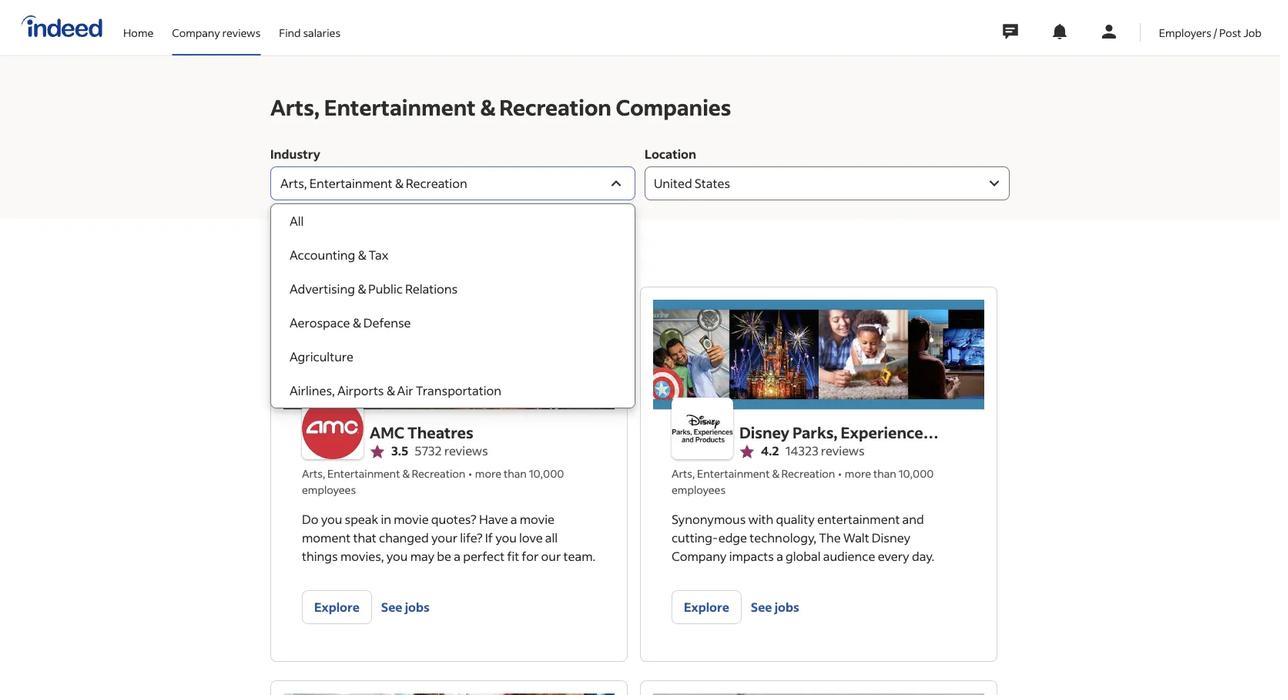 Task type: vqa. For each thing, say whether or not it's contained in the screenshot.
Search Box
no



Task type: describe. For each thing, give the bounding box(es) containing it.
amc theatres link
[[370, 421, 488, 444]]

1 movie from the left
[[394, 511, 429, 527]]

find salaries link
[[279, 0, 341, 52]]

arts, entertainment & recreation for disney parks, experiences and products
[[672, 467, 836, 481]]

entertainment
[[818, 511, 900, 527]]

more for theatres
[[475, 467, 502, 481]]

aerospace
[[290, 315, 350, 331]]

jobs for disney parks, experiences and products
[[775, 599, 800, 615]]

sorted by popularity
[[271, 257, 386, 273]]

industry list box
[[271, 204, 635, 408]]

4.2 14323 reviews
[[761, 443, 865, 459]]

all
[[290, 213, 304, 229]]

quality
[[776, 511, 815, 527]]

1 horizontal spatial you
[[387, 548, 408, 564]]

5732
[[415, 443, 442, 459]]

disney parks, experiences and products link
[[740, 421, 946, 465]]

the
[[819, 530, 841, 546]]

home link
[[123, 0, 154, 52]]

10,000 for disney parks, experiences and products
[[899, 467, 934, 481]]

job
[[1244, 25, 1262, 39]]

impacts
[[730, 548, 774, 564]]

company reviews link
[[172, 0, 261, 52]]

& inside popup button
[[395, 175, 403, 191]]

2 movie from the left
[[520, 511, 555, 527]]

see for amc theatres
[[381, 599, 403, 615]]

arts, entertainment & recreation inside popup button
[[281, 175, 468, 191]]

jobs for amc theatres
[[405, 599, 430, 615]]

perfect
[[463, 548, 505, 564]]

things
[[302, 548, 338, 564]]

quotes?
[[431, 511, 477, 527]]

and inside "synonymous with quality entertainment and cutting-edge technology, the walt disney company impacts a global audience every day."
[[903, 511, 925, 527]]

edge
[[719, 530, 748, 546]]

all
[[546, 530, 558, 546]]

14323
[[786, 443, 819, 459]]

• for theatres
[[469, 467, 472, 481]]

relations
[[405, 281, 458, 297]]

synonymous with quality entertainment and cutting-edge technology, the walt disney company impacts a global audience every day.
[[672, 511, 935, 564]]

your
[[432, 530, 458, 546]]

synonymous
[[672, 511, 746, 527]]

• for parks,
[[839, 467, 842, 481]]

walt
[[844, 530, 870, 546]]

disney inside disney parks, experiences and products
[[740, 422, 790, 442]]

have
[[479, 511, 508, 527]]

that
[[353, 530, 377, 546]]

4.2
[[761, 443, 780, 459]]

recreation inside popup button
[[406, 175, 468, 191]]

/
[[1214, 25, 1218, 39]]

popularity
[[328, 257, 386, 273]]

employees for disney parks, experiences and products
[[672, 483, 726, 497]]

products
[[771, 445, 837, 465]]

explore for disney parks, experiences and products
[[684, 599, 730, 615]]

advertising & public relations
[[290, 281, 458, 297]]

arts, up industry
[[271, 93, 320, 121]]

air
[[397, 383, 414, 398]]

in
[[381, 511, 392, 527]]

14323 reviews link
[[786, 443, 865, 459]]

reviews for amc
[[445, 443, 488, 459]]

3.5
[[391, 443, 409, 459]]

sorted
[[271, 257, 309, 273]]

accounting & tax
[[290, 247, 389, 263]]

find salaries
[[279, 25, 341, 39]]

employers / post job link
[[1160, 0, 1262, 52]]

love
[[519, 530, 543, 546]]

0 horizontal spatial a
[[454, 548, 461, 564]]

accounting
[[290, 247, 356, 263]]

life?
[[460, 530, 483, 546]]

see for disney parks, experiences and products
[[751, 599, 773, 615]]

cutting-
[[672, 530, 719, 546]]

salaries
[[303, 25, 341, 39]]

0 horizontal spatial you
[[321, 511, 342, 527]]

account image
[[1100, 22, 1119, 41]]

see jobs for amc theatres
[[381, 599, 430, 615]]

location
[[645, 146, 697, 162]]

parks,
[[793, 422, 838, 442]]

with
[[749, 511, 774, 527]]

tax
[[369, 247, 389, 263]]

1 horizontal spatial a
[[511, 511, 518, 527]]

than for disney parks, experiences and products
[[874, 467, 897, 481]]

airlines,
[[290, 383, 335, 398]]

see jobs link for disney parks, experiences and products
[[751, 590, 800, 624]]

fit
[[507, 548, 520, 564]]

industry
[[271, 146, 320, 162]]

0 horizontal spatial company
[[172, 25, 220, 39]]

disney parks, experiences and products
[[740, 422, 931, 465]]

companies
[[616, 93, 732, 121]]

employees for amc theatres
[[302, 483, 356, 497]]

amc theatres
[[370, 422, 474, 442]]

global
[[786, 548, 821, 564]]

if
[[485, 530, 493, 546]]

our
[[541, 548, 561, 564]]

messages unread count 0 image
[[1001, 16, 1021, 47]]

moment
[[302, 530, 351, 546]]



Task type: locate. For each thing, give the bounding box(es) containing it.
and left '14323'
[[740, 445, 768, 465]]

2 horizontal spatial reviews
[[821, 443, 865, 459]]

employers / post job
[[1160, 25, 1262, 39]]

0 horizontal spatial explore
[[314, 599, 360, 615]]

2 explore from the left
[[684, 599, 730, 615]]

you right if
[[496, 530, 517, 546]]

10,000
[[529, 467, 565, 481], [899, 467, 934, 481]]

do
[[302, 511, 319, 527]]

reviews for disney
[[821, 443, 865, 459]]

1 horizontal spatial and
[[903, 511, 925, 527]]

• down the 5732 reviews link at bottom
[[469, 467, 472, 481]]

disney
[[740, 422, 790, 442], [872, 530, 911, 546]]

2 than from the left
[[874, 467, 897, 481]]

10,000 down experiences
[[899, 467, 934, 481]]

company down cutting-
[[672, 548, 727, 564]]

more than 10,000 employees for parks,
[[672, 467, 934, 497]]

0 horizontal spatial see jobs
[[381, 599, 430, 615]]

2 see from the left
[[751, 599, 773, 615]]

1 horizontal spatial than
[[874, 467, 897, 481]]

1 than from the left
[[504, 467, 527, 481]]

1 horizontal spatial 10,000
[[899, 467, 934, 481]]

find
[[279, 25, 301, 39]]

more than 10,000 employees down the 5732 on the left of page
[[302, 467, 565, 497]]

0 horizontal spatial disney
[[740, 422, 790, 442]]

0 horizontal spatial see
[[381, 599, 403, 615]]

0 horizontal spatial •
[[469, 467, 472, 481]]

see jobs for disney parks, experiences and products
[[751, 599, 800, 615]]

1 vertical spatial you
[[496, 530, 517, 546]]

1 see jobs link from the left
[[381, 590, 430, 624]]

1 horizontal spatial jobs
[[775, 599, 800, 615]]

see jobs link
[[381, 590, 430, 624], [751, 590, 800, 624]]

company right the "home"
[[172, 25, 220, 39]]

explore link down impacts
[[672, 590, 742, 624]]

1 vertical spatial disney
[[872, 530, 911, 546]]

1 jobs from the left
[[405, 599, 430, 615]]

0 horizontal spatial jobs
[[405, 599, 430, 615]]

aerospace & defense
[[290, 315, 411, 331]]

disney up every
[[872, 530, 911, 546]]

a inside "synonymous with quality entertainment and cutting-edge technology, the walt disney company impacts a global audience every day."
[[777, 548, 784, 564]]

1 employees from the left
[[302, 483, 356, 497]]

arts, entertainment & recreation button
[[271, 166, 636, 200]]

reviews left find
[[222, 25, 261, 39]]

explore down things
[[314, 599, 360, 615]]

2 explore link from the left
[[672, 590, 742, 624]]

0 horizontal spatial and
[[740, 445, 768, 465]]

arts, entertainment & recreation
[[281, 175, 468, 191], [302, 467, 466, 481], [672, 467, 836, 481]]

1 horizontal spatial disney
[[872, 530, 911, 546]]

Location text field
[[645, 166, 986, 200]]

1 horizontal spatial •
[[839, 467, 842, 481]]

0 horizontal spatial reviews
[[222, 25, 261, 39]]

movie
[[394, 511, 429, 527], [520, 511, 555, 527]]

0 horizontal spatial more
[[475, 467, 502, 481]]

movie up love
[[520, 511, 555, 527]]

day.
[[912, 548, 935, 564]]

1 horizontal spatial more
[[845, 467, 872, 481]]

explore link for amc theatres
[[302, 590, 372, 624]]

employees up do
[[302, 483, 356, 497]]

post
[[1220, 25, 1242, 39]]

see jobs link for amc theatres
[[381, 590, 430, 624]]

you up "moment"
[[321, 511, 342, 527]]

amc
[[370, 422, 405, 442]]

and up day.
[[903, 511, 925, 527]]

1 10,000 from the left
[[529, 467, 565, 481]]

arts, entertainment & recreation companies
[[271, 93, 732, 121]]

0 vertical spatial and
[[740, 445, 768, 465]]

explore down impacts
[[684, 599, 730, 615]]

1 horizontal spatial see jobs link
[[751, 590, 800, 624]]

reviews down the parks,
[[821, 443, 865, 459]]

arts,
[[271, 93, 320, 121], [281, 175, 307, 191], [302, 467, 325, 481], [672, 467, 695, 481]]

•
[[469, 467, 472, 481], [839, 467, 842, 481]]

company reviews
[[172, 25, 261, 39]]

team.
[[564, 548, 596, 564]]

more down the 5732 reviews link at bottom
[[475, 467, 502, 481]]

than down experiences
[[874, 467, 897, 481]]

home
[[123, 25, 154, 39]]

explore for amc theatres
[[314, 599, 360, 615]]

you
[[321, 511, 342, 527], [496, 530, 517, 546], [387, 548, 408, 564]]

1 horizontal spatial explore link
[[672, 590, 742, 624]]

a down technology, on the right bottom of page
[[777, 548, 784, 564]]

1 horizontal spatial explore
[[684, 599, 730, 615]]

1 more than 10,000 employees from the left
[[302, 467, 565, 497]]

audience
[[824, 548, 876, 564]]

0 horizontal spatial movie
[[394, 511, 429, 527]]

2 employees from the left
[[672, 483, 726, 497]]

employees up synonymous
[[672, 483, 726, 497]]

reviews
[[222, 25, 261, 39], [445, 443, 488, 459], [821, 443, 865, 459]]

more down disney parks, experiences and products link
[[845, 467, 872, 481]]

see jobs down may
[[381, 599, 430, 615]]

10,000 up all
[[529, 467, 565, 481]]

arts, entertainment & recreation for amc theatres
[[302, 467, 466, 481]]

0 horizontal spatial 10,000
[[529, 467, 565, 481]]

toggle menu image
[[986, 174, 1004, 193]]

arts, inside popup button
[[281, 175, 307, 191]]

1 more from the left
[[475, 467, 502, 481]]

explore
[[314, 599, 360, 615], [684, 599, 730, 615]]

• down 14323 reviews link
[[839, 467, 842, 481]]

1 • from the left
[[469, 467, 472, 481]]

see jobs down impacts
[[751, 599, 800, 615]]

disney parks, experiences and products image
[[672, 398, 734, 459]]

more for parks,
[[845, 467, 872, 481]]

1 horizontal spatial movie
[[520, 511, 555, 527]]

entertainment inside popup button
[[310, 175, 393, 191]]

arts, entertainment & recreation down 3.5
[[302, 467, 466, 481]]

1 see from the left
[[381, 599, 403, 615]]

arts, up do
[[302, 467, 325, 481]]

1 horizontal spatial more than 10,000 employees
[[672, 467, 934, 497]]

1 horizontal spatial see
[[751, 599, 773, 615]]

1 horizontal spatial see jobs
[[751, 599, 800, 615]]

disney up 4.2
[[740, 422, 790, 442]]

every
[[878, 548, 910, 564]]

arts, entertainment & recreation up tax
[[281, 175, 468, 191]]

0 horizontal spatial employees
[[302, 483, 356, 497]]

and
[[740, 445, 768, 465], [903, 511, 925, 527]]

5732 reviews link
[[415, 443, 488, 459]]

than
[[504, 467, 527, 481], [874, 467, 897, 481]]

2 more from the left
[[845, 467, 872, 481]]

see down movies,
[[381, 599, 403, 615]]

1 explore from the left
[[314, 599, 360, 615]]

defense
[[364, 315, 411, 331]]

and inside disney parks, experiences and products
[[740, 445, 768, 465]]

be
[[437, 548, 452, 564]]

2 more than 10,000 employees from the left
[[672, 467, 934, 497]]

disney inside "synonymous with quality entertainment and cutting-edge technology, the walt disney company impacts a global audience every day."
[[872, 530, 911, 546]]

2 horizontal spatial a
[[777, 548, 784, 564]]

experiences
[[841, 422, 931, 442]]

1 vertical spatial company
[[672, 548, 727, 564]]

movies,
[[341, 548, 384, 564]]

arts, down industry
[[281, 175, 307, 191]]

see jobs link down impacts
[[751, 590, 800, 624]]

advertising
[[290, 281, 355, 297]]

amc theatres image
[[302, 398, 364, 459]]

0 horizontal spatial see jobs link
[[381, 590, 430, 624]]

notifications unread count 0 image
[[1051, 22, 1070, 41]]

2 horizontal spatial you
[[496, 530, 517, 546]]

jobs down global
[[775, 599, 800, 615]]

agriculture
[[290, 349, 354, 365]]

1 horizontal spatial reviews
[[445, 443, 488, 459]]

0 horizontal spatial than
[[504, 467, 527, 481]]

2 10,000 from the left
[[899, 467, 934, 481]]

1 explore link from the left
[[302, 590, 372, 624]]

than up have
[[504, 467, 527, 481]]

10,000 for amc theatres
[[529, 467, 565, 481]]

0 horizontal spatial explore link
[[302, 590, 372, 624]]

than for amc theatres
[[504, 467, 527, 481]]

for
[[522, 548, 539, 564]]

more than 10,000 employees for theatres
[[302, 467, 565, 497]]

transportation
[[416, 383, 502, 398]]

2 see jobs link from the left
[[751, 590, 800, 624]]

theatres
[[408, 422, 474, 442]]

0 horizontal spatial more than 10,000 employees
[[302, 467, 565, 497]]

jobs down may
[[405, 599, 430, 615]]

0 vertical spatial you
[[321, 511, 342, 527]]

company
[[172, 25, 220, 39], [672, 548, 727, 564]]

more than 10,000 employees
[[302, 467, 565, 497], [672, 467, 934, 497]]

explore link
[[302, 590, 372, 624], [672, 590, 742, 624]]

2 • from the left
[[839, 467, 842, 481]]

do you speak in movie quotes? have a movie moment that changed your life? if you love all things movies, you may be a perfect fit for our team.
[[302, 511, 596, 564]]

more than 10,000 employees down products
[[672, 467, 934, 497]]

a
[[511, 511, 518, 527], [454, 548, 461, 564], [777, 548, 784, 564]]

a right be
[[454, 548, 461, 564]]

0 vertical spatial company
[[172, 25, 220, 39]]

airports
[[338, 383, 384, 398]]

technology,
[[750, 530, 817, 546]]

see down impacts
[[751, 599, 773, 615]]

0 vertical spatial disney
[[740, 422, 790, 442]]

1 horizontal spatial company
[[672, 548, 727, 564]]

explore link down things
[[302, 590, 372, 624]]

3.5 5732 reviews
[[391, 443, 488, 459]]

arts, entertainment & recreation down 4.2
[[672, 467, 836, 481]]

see jobs link down may
[[381, 590, 430, 624]]

1 vertical spatial and
[[903, 511, 925, 527]]

employers
[[1160, 25, 1212, 39]]

1 see jobs from the left
[[381, 599, 430, 615]]

arts, down disney parks, experiences and products image
[[672, 467, 695, 481]]

reviews down theatres
[[445, 443, 488, 459]]

by
[[311, 257, 325, 273]]

public
[[368, 281, 403, 297]]

speak
[[345, 511, 379, 527]]

may
[[411, 548, 435, 564]]

see jobs
[[381, 599, 430, 615], [751, 599, 800, 615]]

1 horizontal spatial employees
[[672, 483, 726, 497]]

movie up changed
[[394, 511, 429, 527]]

you down changed
[[387, 548, 408, 564]]

2 jobs from the left
[[775, 599, 800, 615]]

employees
[[302, 483, 356, 497], [672, 483, 726, 497]]

airlines, airports & air transportation
[[290, 383, 502, 398]]

a right have
[[511, 511, 518, 527]]

company inside "synonymous with quality entertainment and cutting-edge technology, the walt disney company impacts a global audience every day."
[[672, 548, 727, 564]]

explore link for disney parks, experiences and products
[[672, 590, 742, 624]]

2 vertical spatial you
[[387, 548, 408, 564]]

see
[[381, 599, 403, 615], [751, 599, 773, 615]]

changed
[[379, 530, 429, 546]]

2 see jobs from the left
[[751, 599, 800, 615]]



